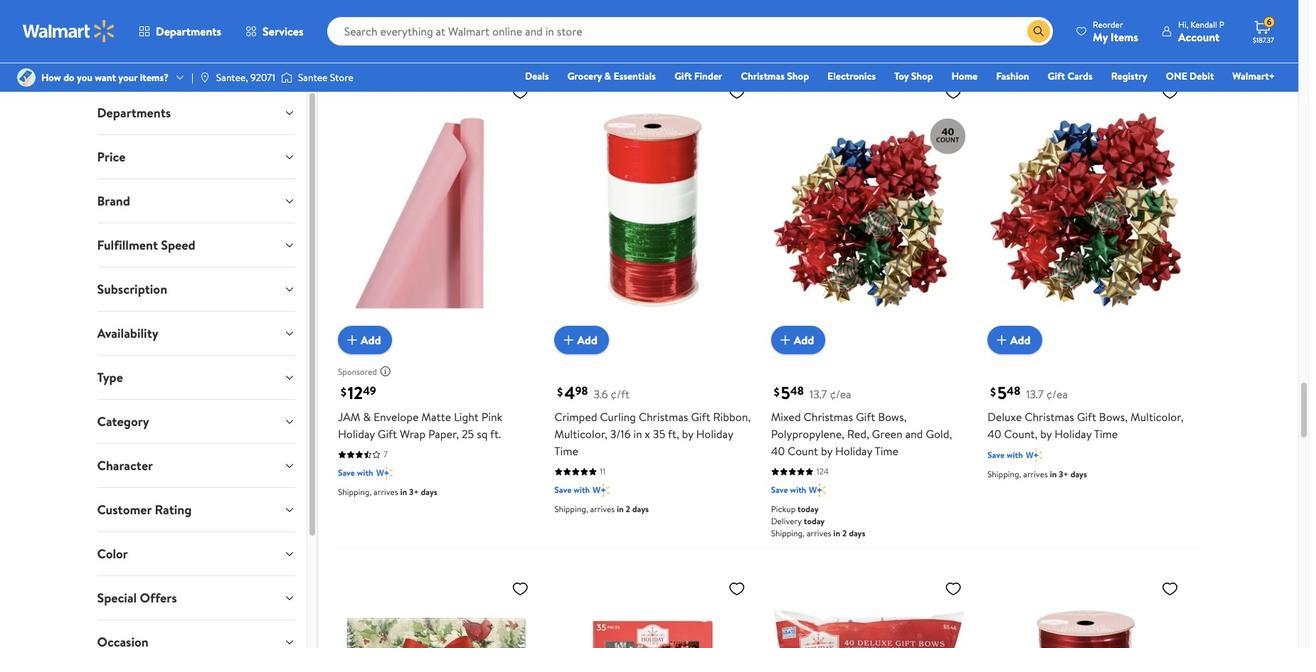 Task type: vqa. For each thing, say whether or not it's contained in the screenshot.
the or
no



Task type: locate. For each thing, give the bounding box(es) containing it.
48 up deluxe
[[1007, 383, 1021, 399]]

0 horizontal spatial by
[[682, 426, 694, 442]]

add to cart image
[[344, 331, 361, 348], [777, 331, 794, 348], [994, 331, 1011, 348]]

by inside $ 4 98 3.6 ¢/ft crimped curling christmas gift ribbon, multicolor, 3/16 in x 35 ft, by holiday time
[[682, 426, 694, 442]]

2 $ from the left
[[558, 383, 563, 399]]

add to favorites list, tree cardinal christmas jumbo rolled gift wrap - 1 giant roll, 23 inches wide by 32 feet long, heavyweight, tear-resistant, holiday wrapping paper image
[[512, 580, 529, 598]]

grocery & essentials link
[[561, 68, 663, 84]]

2 vertical spatial 3+
[[409, 486, 419, 498]]

shipping, arrives in 2 days down 11
[[555, 503, 649, 515]]

4 add from the left
[[1011, 332, 1031, 348]]

reorder
[[1094, 18, 1124, 30]]

 image
[[281, 70, 293, 85]]

x
[[645, 426, 651, 442]]

1 horizontal spatial 5
[[998, 380, 1007, 405]]

|
[[192, 70, 194, 85]]

ft.
[[490, 426, 501, 442]]

modern merry deluxe christmas gift bows, polypropylene, black, white and silver, 40 count, by holiday time image
[[771, 574, 968, 649]]

1 5 from the left
[[781, 380, 791, 405]]

holiday down "red,"
[[836, 443, 873, 459]]

price tab
[[86, 135, 307, 179]]

holiday
[[338, 426, 375, 442], [697, 426, 734, 442], [1055, 426, 1092, 442], [836, 443, 873, 459]]

0 horizontal spatial 48
[[791, 383, 804, 399]]

ad disclaimer and feedback image
[[380, 366, 391, 377]]

account
[[1179, 29, 1220, 44]]

add to cart image for deluxe christmas gift bows, multicolor, 40 count, by holiday time
[[994, 331, 1011, 348]]

gift inside $ 5 48 13.7 ¢/ea mixed christmas gift bows, polypropylene, red, green and gold, 40 count by holiday time
[[856, 409, 876, 425]]

$ left 4
[[558, 383, 563, 399]]

0 vertical spatial shipping, arrives in 2 days
[[338, 30, 433, 42]]

tree cardinal christmas jumbo rolled gift wrap - 1 giant roll, 23 inches wide by 32 feet long, heavyweight, tear-resistant, holiday wrapping paper image
[[338, 574, 535, 649]]

multicolor,
[[1131, 409, 1184, 425], [555, 426, 608, 442]]

3/16
[[611, 426, 631, 442]]

items
[[1111, 29, 1139, 44]]

& inside jam & envelope matte light pink holiday gift wrap paper, 25 sq ft.
[[363, 409, 371, 425]]

tab
[[86, 621, 307, 649]]

bows, inside $ 5 48 13.7 ¢/ea mixed christmas gift bows, polypropylene, red, green and gold, 40 count by holiday time
[[879, 409, 907, 425]]

gift finder
[[675, 69, 723, 83]]

1 13.7 from the left
[[810, 386, 828, 402]]

departments down your
[[97, 104, 171, 122]]

departments tab
[[86, 91, 307, 135]]

add to cart image for jam & envelope matte light pink holiday gift wrap paper, 25 sq ft.
[[344, 331, 361, 348]]

1 horizontal spatial add to cart image
[[777, 331, 794, 348]]

1 horizontal spatial by
[[822, 443, 833, 459]]

4
[[565, 380, 575, 405]]

0 vertical spatial departments
[[156, 23, 221, 39]]

mixed christmas gift bows, polypropylene, red, green and gold, 40 count by holiday time image
[[771, 77, 968, 343]]

gift cards
[[1048, 69, 1093, 83]]

5 up deluxe
[[998, 380, 1007, 405]]

2 add from the left
[[578, 332, 598, 348]]

you
[[77, 70, 92, 85]]

0 horizontal spatial shop
[[788, 69, 810, 83]]

3+ left reorder
[[1060, 13, 1069, 25]]

special offers
[[97, 589, 177, 607]]

¢/ea for $ 5 48 13.7 ¢/ea mixed christmas gift bows, polypropylene, red, green and gold, 40 count by holiday time
[[830, 386, 852, 402]]

by for 5
[[822, 443, 833, 459]]

1 vertical spatial shipping, arrives in 3+ days
[[988, 468, 1088, 480]]

type button
[[86, 356, 307, 399]]

category
[[97, 413, 149, 431]]

bows, for $ 5 48 13.7 ¢/ea deluxe christmas gift bows, multicolor, 40 count, by holiday time
[[1100, 409, 1128, 425]]

1 shop from the left
[[788, 69, 810, 83]]

1 horizontal spatial 2
[[626, 503, 631, 515]]

departments button up '|'
[[127, 14, 234, 48]]

 image for how do you want your items?
[[17, 68, 36, 87]]

shipping, arrives in 2 days up store
[[338, 30, 433, 42]]

add to favorites list, mixed christmas gift bows, polypropylene, red, green and gold, 40 count by holiday time image
[[945, 82, 963, 100]]

in inside "pickup today delivery today shipping, arrives in 2 days"
[[834, 527, 841, 539]]

48 inside $ 5 48 13.7 ¢/ea mixed christmas gift bows, polypropylene, red, green and gold, 40 count by holiday time
[[791, 383, 804, 399]]

bows,
[[879, 409, 907, 425], [1100, 409, 1128, 425]]

your
[[118, 70, 138, 85]]

departments button down '|'
[[86, 91, 307, 135]]

electronics
[[828, 69, 876, 83]]

crimped curling christmas gift ribbon, multicolor, 3/16 in x 35 ft, by holiday time image
[[555, 77, 752, 343]]

12
[[348, 380, 363, 405]]

crimped curling christmas gift ribbon, red, green & gold, 3/16 in x 35 ft, by holiday time image
[[988, 574, 1185, 649]]

5 inside $ 5 48 13.7 ¢/ea mixed christmas gift bows, polypropylene, red, green and gold, 40 count by holiday time
[[781, 380, 791, 405]]

11
[[600, 465, 606, 477]]

departments up '|'
[[156, 23, 221, 39]]

color tab
[[86, 533, 307, 576]]

category tab
[[86, 400, 307, 444]]

by inside $ 5 48 13.7 ¢/ea mixed christmas gift bows, polypropylene, red, green and gold, 40 count by holiday time
[[822, 443, 833, 459]]

subscription
[[97, 280, 167, 298]]

0 vertical spatial 2
[[409, 30, 414, 42]]

35
[[653, 426, 666, 442]]

0 horizontal spatial 5
[[781, 380, 791, 405]]

special
[[97, 589, 137, 607]]

shop left "electronics" link at the top right of page
[[788, 69, 810, 83]]

shipping, inside "pickup today delivery today shipping, arrives in 2 days"
[[771, 527, 805, 539]]

add to favorites list, crimped curling christmas gift ribbon, multicolor, 3/16 in x 35 ft, by holiday time image
[[729, 82, 746, 100]]

4 $ from the left
[[991, 383, 997, 399]]

walmart image
[[23, 20, 115, 43]]

shipping, arrives in 2 days
[[338, 30, 433, 42], [555, 503, 649, 515]]

$ for $ 4 98 3.6 ¢/ft crimped curling christmas gift ribbon, multicolor, 3/16 in x 35 ft, by holiday time
[[558, 383, 563, 399]]

1 horizontal spatial 40
[[988, 426, 1002, 442]]

0 horizontal spatial multicolor,
[[555, 426, 608, 442]]

48 for $ 5 48 13.7 ¢/ea mixed christmas gift bows, polypropylene, red, green and gold, 40 count by holiday time
[[791, 383, 804, 399]]

holiday down "jam"
[[338, 426, 375, 442]]

delivery
[[771, 515, 802, 527]]

1 add button from the left
[[338, 326, 393, 354]]

& right grocery
[[605, 69, 612, 83]]

search icon image
[[1034, 26, 1045, 37]]

& for grocery
[[605, 69, 612, 83]]

1 horizontal spatial bows,
[[1100, 409, 1128, 425]]

48 inside $ 5 48 13.7 ¢/ea deluxe christmas gift bows, multicolor, 40 count, by holiday time
[[1007, 383, 1021, 399]]

7
[[384, 448, 388, 460]]

save with
[[338, 11, 374, 23], [555, 11, 590, 23], [771, 11, 807, 23], [988, 449, 1024, 461], [338, 467, 374, 479], [555, 484, 590, 496], [771, 484, 807, 496]]

0 vertical spatial &
[[605, 69, 612, 83]]

customer
[[97, 501, 152, 519]]

ft,
[[668, 426, 680, 442]]

13.7 inside $ 5 48 13.7 ¢/ea deluxe christmas gift bows, multicolor, 40 count, by holiday time
[[1027, 386, 1044, 402]]

services button
[[234, 14, 316, 48]]

13.7 inside $ 5 48 13.7 ¢/ea mixed christmas gift bows, polypropylene, red, green and gold, 40 count by holiday time
[[810, 386, 828, 402]]

0 vertical spatial multicolor,
[[1131, 409, 1184, 425]]

christmas inside $ 5 48 13.7 ¢/ea mixed christmas gift bows, polypropylene, red, green and gold, 40 count by holiday time
[[804, 409, 854, 425]]

walmart plus image
[[593, 10, 610, 24], [810, 10, 827, 24], [593, 483, 610, 497], [810, 483, 827, 497]]

subscription tab
[[86, 268, 307, 311]]

2 5 from the left
[[998, 380, 1007, 405]]

$ for $ 5 48 13.7 ¢/ea deluxe christmas gift bows, multicolor, 40 count, by holiday time
[[991, 383, 997, 399]]

walmart plus image up shipping, arrives
[[593, 10, 610, 24]]

1 horizontal spatial multicolor,
[[1131, 409, 1184, 425]]

13.7 up polypropylene,
[[810, 386, 828, 402]]

brand tab
[[86, 179, 307, 223]]

1 horizontal spatial shop
[[912, 69, 934, 83]]

& for jam
[[363, 409, 371, 425]]

0 horizontal spatial  image
[[17, 68, 36, 87]]

1 horizontal spatial 48
[[1007, 383, 1021, 399]]

1 horizontal spatial  image
[[199, 72, 211, 83]]

walmart plus image
[[376, 10, 393, 24], [1026, 448, 1043, 462], [376, 466, 393, 480]]

 image left how
[[17, 68, 36, 87]]

0 horizontal spatial 13.7
[[810, 386, 828, 402]]

shipping, arrives in 3+ days up search icon
[[988, 13, 1088, 25]]

¢/ea inside $ 5 48 13.7 ¢/ea mixed christmas gift bows, polypropylene, red, green and gold, 40 count by holiday time
[[830, 386, 852, 402]]

1 add to cart image from the left
[[344, 331, 361, 348]]

by right count,
[[1041, 426, 1052, 442]]

home link
[[946, 68, 985, 84]]

1 vertical spatial departments button
[[86, 91, 307, 135]]

Search search field
[[327, 17, 1054, 46]]

christmas up '35'
[[639, 409, 689, 425]]

1 add from the left
[[361, 332, 381, 348]]

by right ft,
[[682, 426, 694, 442]]

2 horizontal spatial 2
[[843, 527, 847, 539]]

time inside $ 5 48 13.7 ¢/ea mixed christmas gift bows, polypropylene, red, green and gold, 40 count by holiday time
[[875, 443, 899, 459]]

electronics link
[[822, 68, 883, 84]]

1 horizontal spatial shipping, arrives in 2 days
[[555, 503, 649, 515]]

0 vertical spatial 3+
[[1060, 13, 1069, 25]]

count,
[[1005, 426, 1038, 442]]

3 add from the left
[[794, 332, 815, 348]]

gift cards link
[[1042, 68, 1100, 84]]

& right "jam"
[[363, 409, 371, 425]]

by for 4
[[682, 426, 694, 442]]

2 horizontal spatial add to cart image
[[994, 331, 1011, 348]]

by
[[682, 426, 694, 442], [1041, 426, 1052, 442], [822, 443, 833, 459]]

$ for $ 12 49
[[341, 383, 347, 399]]

48 up mixed
[[791, 383, 804, 399]]

40 left count
[[771, 443, 785, 459]]

0 horizontal spatial &
[[363, 409, 371, 425]]

3+ down wrap
[[409, 486, 419, 498]]

1 vertical spatial 2
[[626, 503, 631, 515]]

christmas up count,
[[1025, 409, 1075, 425]]

2 bows, from the left
[[1100, 409, 1128, 425]]

how
[[41, 70, 61, 85]]

$ inside $ 12 49
[[341, 383, 347, 399]]

grocery & essentials
[[568, 69, 656, 83]]

special offers tab
[[86, 577, 307, 620]]

1 48 from the left
[[791, 383, 804, 399]]

christmas up polypropylene,
[[804, 409, 854, 425]]

$ inside $ 4 98 3.6 ¢/ft crimped curling christmas gift ribbon, multicolor, 3/16 in x 35 ft, by holiday time
[[558, 383, 563, 399]]

gift
[[675, 69, 692, 83], [1048, 69, 1066, 83], [691, 409, 711, 425], [856, 409, 876, 425], [1078, 409, 1097, 425], [378, 426, 397, 442]]

5 inside $ 5 48 13.7 ¢/ea deluxe christmas gift bows, multicolor, 40 count, by holiday time
[[998, 380, 1007, 405]]

¢/ea inside $ 5 48 13.7 ¢/ea deluxe christmas gift bows, multicolor, 40 count, by holiday time
[[1047, 386, 1069, 402]]

1 $ from the left
[[341, 383, 347, 399]]

92071
[[251, 70, 275, 85]]

0 horizontal spatial time
[[555, 443, 579, 459]]

2 horizontal spatial by
[[1041, 426, 1052, 442]]

add to favorites list, crimped curling christmas gift ribbon, red, green & gold, 3/16 in x 35 ft, by holiday time image
[[1162, 580, 1179, 598]]

walmart plus image up "electronics" link at the top right of page
[[810, 10, 827, 24]]

$ up mixed
[[774, 383, 780, 399]]

time
[[1095, 426, 1119, 442], [555, 443, 579, 459], [875, 443, 899, 459]]

$
[[341, 383, 347, 399], [558, 383, 563, 399], [774, 383, 780, 399], [991, 383, 997, 399]]

holiday inside $ 5 48 13.7 ¢/ea mixed christmas gift bows, polypropylene, red, green and gold, 40 count by holiday time
[[836, 443, 873, 459]]

1 horizontal spatial ¢/ea
[[1047, 386, 1069, 402]]

3 add to cart image from the left
[[994, 331, 1011, 348]]

santee store
[[298, 70, 354, 85]]

holiday right count,
[[1055, 426, 1092, 442]]

0 horizontal spatial bows,
[[879, 409, 907, 425]]

0 horizontal spatial shipping, arrives in 2 days
[[338, 30, 433, 42]]

40
[[988, 426, 1002, 442], [771, 443, 785, 459]]

character tab
[[86, 444, 307, 488]]

add for crimped curling christmas gift ribbon, multicolor, 3/16 in x 35 ft, by holiday time
[[578, 332, 598, 348]]

40 down deluxe
[[988, 426, 1002, 442]]

deluxe
[[988, 409, 1023, 425]]

13.7
[[810, 386, 828, 402], [1027, 386, 1044, 402]]

holiday down ribbon,
[[697, 426, 734, 442]]

subscription button
[[86, 268, 307, 311]]

2 add to cart image from the left
[[777, 331, 794, 348]]

envelope
[[374, 409, 419, 425]]

$ inside $ 5 48 13.7 ¢/ea mixed christmas gift bows, polypropylene, red, green and gold, 40 count by holiday time
[[774, 383, 780, 399]]

fashion
[[997, 69, 1030, 83]]

shipping, arrives in 3+ days down count,
[[988, 468, 1088, 480]]

shop right toy
[[912, 69, 934, 83]]

1 vertical spatial &
[[363, 409, 371, 425]]

5 up mixed
[[781, 380, 791, 405]]

3 $ from the left
[[774, 383, 780, 399]]

jam & envelope matte light pink holiday gift wrap paper, 25 sq ft.
[[338, 409, 503, 442]]

1 vertical spatial 40
[[771, 443, 785, 459]]

4 add button from the left
[[988, 326, 1043, 354]]

0 horizontal spatial 40
[[771, 443, 785, 459]]

shipping,
[[988, 13, 1022, 25], [338, 30, 372, 42], [555, 30, 588, 42], [988, 468, 1022, 480], [338, 486, 372, 498], [555, 503, 588, 515], [771, 527, 805, 539]]

1 horizontal spatial &
[[605, 69, 612, 83]]

time inside $ 4 98 3.6 ¢/ft crimped curling christmas gift ribbon, multicolor, 3/16 in x 35 ft, by holiday time
[[555, 443, 579, 459]]

finder
[[695, 69, 723, 83]]

santee
[[298, 70, 328, 85]]

0 vertical spatial shipping, arrives in 3+ days
[[988, 13, 1088, 25]]

$ up deluxe
[[991, 383, 997, 399]]

jam & envelope matte light pink holiday gift wrap paper, 25 sq ft. image
[[338, 77, 535, 343]]

gift inside $ 5 48 13.7 ¢/ea deluxe christmas gift bows, multicolor, 40 count, by holiday time
[[1078, 409, 1097, 425]]

gold,
[[926, 426, 953, 442]]

multicolor, inside $ 4 98 3.6 ¢/ft crimped curling christmas gift ribbon, multicolor, 3/16 in x 35 ft, by holiday time
[[555, 426, 608, 442]]

add to favorites list, premium christmas gift bows and curling ribbon kit, assorted sizes, red, white, silver, 35 count, by holiday time image
[[729, 580, 746, 598]]

1 bows, from the left
[[879, 409, 907, 425]]

add to favorites list, deluxe christmas gift bows, multicolor, 40 count, by holiday time image
[[1162, 82, 1179, 100]]

 image
[[17, 68, 36, 87], [199, 72, 211, 83]]

today
[[798, 503, 819, 515], [804, 515, 825, 527]]

pickup today delivery today shipping, arrives in 2 days
[[771, 503, 866, 539]]

holiday inside jam & envelope matte light pink holiday gift wrap paper, 25 sq ft.
[[338, 426, 375, 442]]

shop
[[788, 69, 810, 83], [912, 69, 934, 83]]

my
[[1094, 29, 1109, 44]]

2 add button from the left
[[555, 326, 609, 354]]

1 vertical spatial 3+
[[1060, 468, 1069, 480]]

5 for $ 5 48 13.7 ¢/ea mixed christmas gift bows, polypropylene, red, green and gold, 40 count by holiday time
[[781, 380, 791, 405]]

1 ¢/ea from the left
[[830, 386, 852, 402]]

2 shop from the left
[[912, 69, 934, 83]]

1 vertical spatial multicolor,
[[555, 426, 608, 442]]

add to favorites list, jam & envelope matte light pink holiday gift wrap paper, 25 sq ft. image
[[512, 82, 529, 100]]

2 ¢/ea from the left
[[1047, 386, 1069, 402]]

by inside $ 5 48 13.7 ¢/ea deluxe christmas gift bows, multicolor, 40 count, by holiday time
[[1041, 426, 1052, 442]]

2 vertical spatial shipping, arrives in 3+ days
[[338, 486, 438, 498]]

0 horizontal spatial ¢/ea
[[830, 386, 852, 402]]

2 vertical spatial 2
[[843, 527, 847, 539]]

arrives
[[1024, 13, 1049, 25], [374, 30, 398, 42], [591, 30, 615, 42], [1024, 468, 1049, 480], [374, 486, 398, 498], [591, 503, 615, 515], [807, 527, 832, 539]]

customer rating tab
[[86, 488, 307, 532]]

3 add button from the left
[[771, 326, 826, 354]]

walmart plus image down 11
[[593, 483, 610, 497]]

2 13.7 from the left
[[1027, 386, 1044, 402]]

$ left 12
[[341, 383, 347, 399]]

1 vertical spatial departments
[[97, 104, 171, 122]]

3+ down $ 5 48 13.7 ¢/ea deluxe christmas gift bows, multicolor, 40 count, by holiday time
[[1060, 468, 1069, 480]]

category button
[[86, 400, 307, 444]]

gift inside jam & envelope matte light pink holiday gift wrap paper, 25 sq ft.
[[378, 426, 397, 442]]

1 horizontal spatial 13.7
[[1027, 386, 1044, 402]]

2 horizontal spatial time
[[1095, 426, 1119, 442]]

48 for $ 5 48 13.7 ¢/ea deluxe christmas gift bows, multicolor, 40 count, by holiday time
[[1007, 383, 1021, 399]]

by up 124
[[822, 443, 833, 459]]

 image right '|'
[[199, 72, 211, 83]]

13.7 up count,
[[1027, 386, 1044, 402]]

bows, inside $ 5 48 13.7 ¢/ea deluxe christmas gift bows, multicolor, 40 count, by holiday time
[[1100, 409, 1128, 425]]

3+
[[1060, 13, 1069, 25], [1060, 468, 1069, 480], [409, 486, 419, 498]]

2 inside "pickup today delivery today shipping, arrives in 2 days"
[[843, 527, 847, 539]]

0 horizontal spatial add to cart image
[[344, 331, 361, 348]]

0 vertical spatial 40
[[988, 426, 1002, 442]]

one
[[1167, 69, 1188, 83]]

2 48 from the left
[[1007, 383, 1021, 399]]

1 horizontal spatial time
[[875, 443, 899, 459]]

shipping, arrives in 3+ days down 7
[[338, 486, 438, 498]]

$ inside $ 5 48 13.7 ¢/ea deluxe christmas gift bows, multicolor, 40 count, by holiday time
[[991, 383, 997, 399]]



Task type: describe. For each thing, give the bounding box(es) containing it.
multicolor, inside $ 5 48 13.7 ¢/ea deluxe christmas gift bows, multicolor, 40 count, by holiday time
[[1131, 409, 1184, 425]]

price
[[97, 148, 126, 166]]

13.7 for $ 5 48 13.7 ¢/ea mixed christmas gift bows, polypropylene, red, green and gold, 40 count by holiday time
[[810, 386, 828, 402]]

red,
[[848, 426, 870, 442]]

add for deluxe christmas gift bows, multicolor, 40 count, by holiday time
[[1011, 332, 1031, 348]]

santee,
[[216, 70, 248, 85]]

bows, for $ 5 48 13.7 ¢/ea mixed christmas gift bows, polypropylene, red, green and gold, 40 count by holiday time
[[879, 409, 907, 425]]

special offers button
[[86, 577, 307, 620]]

$ 5 48 13.7 ¢/ea deluxe christmas gift bows, multicolor, 40 count, by holiday time
[[988, 380, 1184, 442]]

christmas shop link
[[735, 68, 816, 84]]

add to favorites list, modern merry deluxe christmas gift bows, polypropylene, black, white and silver, 40 count, by holiday time image
[[945, 580, 963, 598]]

add to cart image
[[560, 331, 578, 348]]

shop for toy shop
[[912, 69, 934, 83]]

$187.37
[[1254, 35, 1275, 45]]

sponsored
[[338, 365, 377, 377]]

days inside "pickup today delivery today shipping, arrives in 2 days"
[[849, 527, 866, 539]]

2 vertical spatial walmart plus image
[[376, 466, 393, 480]]

hi, kendall p account
[[1179, 18, 1225, 44]]

character
[[97, 457, 153, 475]]

light
[[454, 409, 479, 425]]

add button for deluxe christmas gift bows, multicolor, 40 count, by holiday time
[[988, 326, 1043, 354]]

fulfillment speed button
[[86, 224, 307, 267]]

walmart+
[[1233, 69, 1276, 83]]

green
[[872, 426, 903, 442]]

pink
[[482, 409, 503, 425]]

santee, 92071
[[216, 70, 275, 85]]

add to cart image for mixed christmas gift bows, polypropylene, red, green and gold, 40 count by holiday time
[[777, 331, 794, 348]]

$ for $ 5 48 13.7 ¢/ea mixed christmas gift bows, polypropylene, red, green and gold, 40 count by holiday time
[[774, 383, 780, 399]]

cards
[[1068, 69, 1093, 83]]

40 inside $ 5 48 13.7 ¢/ea mixed christmas gift bows, polypropylene, red, green and gold, 40 count by holiday time
[[771, 443, 785, 459]]

one debit link
[[1160, 68, 1221, 84]]

walmart+ link
[[1227, 68, 1282, 84]]

count
[[788, 443, 819, 459]]

ribbon,
[[714, 409, 751, 425]]

toy
[[895, 69, 909, 83]]

christmas inside $ 4 98 3.6 ¢/ft crimped curling christmas gift ribbon, multicolor, 3/16 in x 35 ft, by holiday time
[[639, 409, 689, 425]]

how do you want your items?
[[41, 70, 169, 85]]

1 vertical spatial walmart plus image
[[1026, 448, 1043, 462]]

brand button
[[86, 179, 307, 223]]

$ 12 49
[[341, 380, 376, 405]]

type
[[97, 369, 123, 387]]

toy shop link
[[888, 68, 940, 84]]

customer rating button
[[86, 488, 307, 532]]

6 $187.37
[[1254, 16, 1275, 45]]

departments inside 'tab'
[[97, 104, 171, 122]]

deluxe christmas gift bows, multicolor, 40 count, by holiday time image
[[988, 77, 1185, 343]]

speed
[[161, 236, 196, 254]]

brand
[[97, 192, 130, 210]]

customer rating
[[97, 501, 192, 519]]

holiday inside $ 4 98 3.6 ¢/ft crimped curling christmas gift ribbon, multicolor, 3/16 in x 35 ft, by holiday time
[[697, 426, 734, 442]]

add for jam & envelope matte light pink holiday gift wrap paper, 25 sq ft.
[[361, 332, 381, 348]]

time for 4
[[555, 443, 579, 459]]

shop for christmas shop
[[788, 69, 810, 83]]

paper,
[[429, 426, 459, 442]]

¢/ft
[[611, 386, 630, 402]]

today right "pickup"
[[798, 503, 819, 515]]

reorder my items
[[1094, 18, 1139, 44]]

today right the delivery
[[804, 515, 825, 527]]

fulfillment
[[97, 236, 158, 254]]

do
[[63, 70, 75, 85]]

and
[[906, 426, 924, 442]]

40 inside $ 5 48 13.7 ¢/ea deluxe christmas gift bows, multicolor, 40 count, by holiday time
[[988, 426, 1002, 442]]

25
[[462, 426, 474, 442]]

price button
[[86, 135, 307, 179]]

type tab
[[86, 356, 307, 399]]

one debit
[[1167, 69, 1215, 83]]

3.6
[[594, 386, 608, 402]]

time for 5
[[875, 443, 899, 459]]

$ 4 98 3.6 ¢/ft crimped curling christmas gift ribbon, multicolor, 3/16 in x 35 ft, by holiday time
[[555, 380, 751, 459]]

fulfillment speed tab
[[86, 224, 307, 267]]

rating
[[155, 501, 192, 519]]

character button
[[86, 444, 307, 488]]

crimped
[[555, 409, 598, 425]]

availability tab
[[86, 312, 307, 355]]

color
[[97, 545, 128, 563]]

availability button
[[86, 312, 307, 355]]

deals
[[525, 69, 549, 83]]

49
[[363, 383, 376, 399]]

time inside $ 5 48 13.7 ¢/ea deluxe christmas gift bows, multicolor, 40 count, by holiday time
[[1095, 426, 1119, 442]]

deals link
[[519, 68, 556, 84]]

mixed
[[771, 409, 801, 425]]

polypropylene,
[[771, 426, 845, 442]]

add button for crimped curling christmas gift ribbon, multicolor, 3/16 in x 35 ft, by holiday time
[[555, 326, 609, 354]]

gift finder link
[[668, 68, 729, 84]]

1 vertical spatial shipping, arrives in 2 days
[[555, 503, 649, 515]]

offers
[[140, 589, 177, 607]]

home
[[952, 69, 978, 83]]

christmas inside $ 5 48 13.7 ¢/ea deluxe christmas gift bows, multicolor, 40 count, by holiday time
[[1025, 409, 1075, 425]]

6
[[1268, 16, 1272, 28]]

sq
[[477, 426, 488, 442]]

store
[[330, 70, 354, 85]]

premium christmas gift bows and curling ribbon kit, assorted sizes, red, white, silver, 35 count, by holiday time image
[[555, 574, 752, 649]]

gift inside $ 4 98 3.6 ¢/ft crimped curling christmas gift ribbon, multicolor, 3/16 in x 35 ft, by holiday time
[[691, 409, 711, 425]]

0 vertical spatial walmart plus image
[[376, 10, 393, 24]]

98
[[575, 383, 588, 399]]

holiday inside $ 5 48 13.7 ¢/ea deluxe christmas gift bows, multicolor, 40 count, by holiday time
[[1055, 426, 1092, 442]]

registry
[[1112, 69, 1148, 83]]

want
[[95, 70, 116, 85]]

debit
[[1190, 69, 1215, 83]]

¢/ea for $ 5 48 13.7 ¢/ea deluxe christmas gift bows, multicolor, 40 count, by holiday time
[[1047, 386, 1069, 402]]

arrives inside "pickup today delivery today shipping, arrives in 2 days"
[[807, 527, 832, 539]]

matte
[[422, 409, 451, 425]]

$ 5 48 13.7 ¢/ea mixed christmas gift bows, polypropylene, red, green and gold, 40 count by holiday time
[[771, 380, 953, 459]]

services
[[263, 23, 304, 39]]

add button for jam & envelope matte light pink holiday gift wrap paper, 25 sq ft.
[[338, 326, 393, 354]]

toy shop
[[895, 69, 934, 83]]

0 horizontal spatial 2
[[409, 30, 414, 42]]

0 vertical spatial departments button
[[127, 14, 234, 48]]

in inside $ 4 98 3.6 ¢/ft crimped curling christmas gift ribbon, multicolor, 3/16 in x 35 ft, by holiday time
[[634, 426, 643, 442]]

walmart plus image down 124
[[810, 483, 827, 497]]

pickup
[[771, 503, 796, 515]]

wrap
[[400, 426, 426, 442]]

 image for santee, 92071
[[199, 72, 211, 83]]

christmas shop
[[741, 69, 810, 83]]

13.7 for $ 5 48 13.7 ¢/ea deluxe christmas gift bows, multicolor, 40 count, by holiday time
[[1027, 386, 1044, 402]]

add for mixed christmas gift bows, polypropylene, red, green and gold, 40 count by holiday time
[[794, 332, 815, 348]]

5 for $ 5 48 13.7 ¢/ea deluxe christmas gift bows, multicolor, 40 count, by holiday time
[[998, 380, 1007, 405]]

Walmart Site-Wide search field
[[327, 17, 1054, 46]]

jam
[[338, 409, 361, 425]]

christmas right finder
[[741, 69, 785, 83]]

add button for mixed christmas gift bows, polypropylene, red, green and gold, 40 count by holiday time
[[771, 326, 826, 354]]



